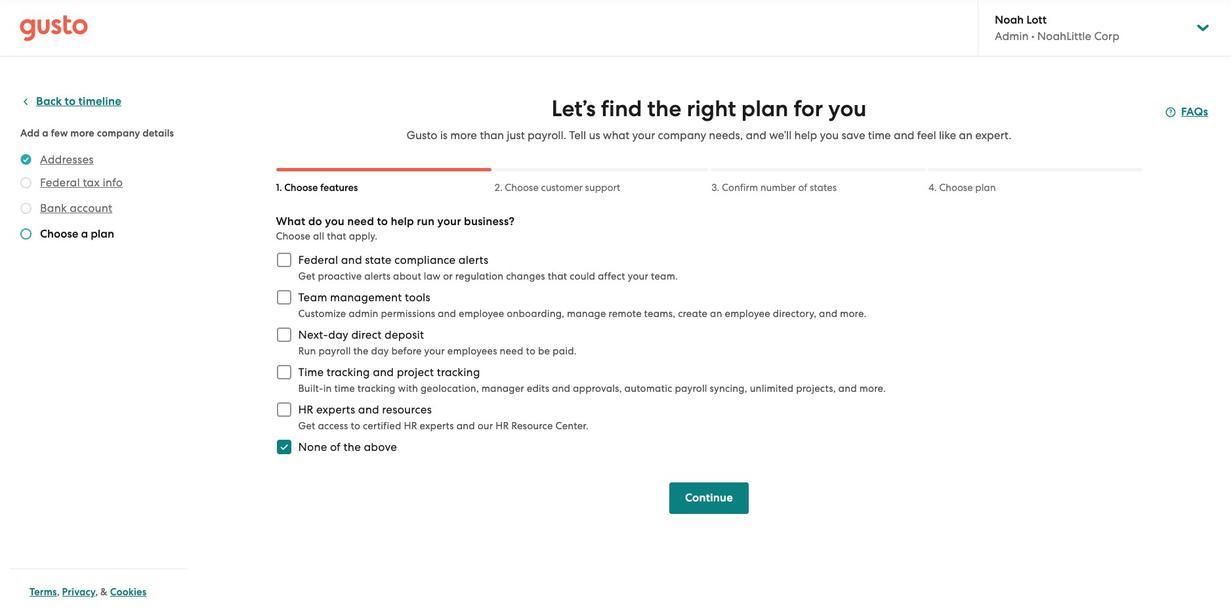 Task type: locate. For each thing, give the bounding box(es) containing it.
day down direct
[[371, 345, 389, 357]]

add
[[20, 127, 40, 139]]

0 vertical spatial day
[[328, 328, 349, 341]]

certified
[[363, 420, 402, 432]]

create
[[678, 308, 708, 320]]

features
[[320, 182, 358, 194]]

help left run
[[391, 215, 414, 229]]

you inside what do you need to help run your business? choose all that apply.
[[325, 215, 345, 229]]

automatic
[[625, 383, 673, 395]]

you right the "do"
[[325, 215, 345, 229]]

teams,
[[645, 308, 676, 320]]

proactive
[[318, 271, 362, 282]]

help right we'll
[[795, 129, 818, 142]]

and right edits
[[552, 383, 571, 395]]

team
[[298, 291, 327, 304]]

privacy link
[[62, 586, 95, 598]]

right
[[687, 95, 737, 122]]

1 horizontal spatial time
[[869, 129, 892, 142]]

your inside the let's find the right plan for you gusto is more than just payroll. tell us what your company needs, and we'll help you save time and feel like an expert.
[[633, 129, 656, 142]]

to up apply.
[[377, 215, 388, 229]]

2 employee from the left
[[725, 308, 771, 320]]

choose down bank
[[40, 227, 78, 241]]

plan down account
[[91, 227, 114, 241]]

, left privacy
[[57, 586, 60, 598]]

tools
[[405, 291, 431, 304]]

none of the above
[[298, 441, 397, 454]]

back to timeline button
[[20, 94, 121, 110]]

2 , from the left
[[95, 586, 98, 598]]

plan
[[742, 95, 789, 122], [976, 182, 997, 194], [91, 227, 114, 241]]

0 vertical spatial that
[[327, 230, 347, 242]]

company down timeline
[[97, 127, 140, 139]]

apply.
[[349, 230, 378, 242]]

0 vertical spatial federal
[[40, 176, 80, 189]]

compliance
[[395, 253, 456, 267]]

1 vertical spatial of
[[330, 441, 341, 454]]

time right the save
[[869, 129, 892, 142]]

lott
[[1027, 13, 1047, 27]]

0 horizontal spatial alerts
[[365, 271, 391, 282]]

get up none
[[298, 420, 316, 432]]

1 horizontal spatial experts
[[420, 420, 454, 432]]

find
[[601, 95, 643, 122]]

plan up we'll
[[742, 95, 789, 122]]

run
[[417, 215, 435, 229]]

0 horizontal spatial ,
[[57, 586, 60, 598]]

that
[[327, 230, 347, 242], [548, 271, 568, 282]]

1 horizontal spatial ,
[[95, 586, 98, 598]]

hr down built-
[[298, 403, 314, 416]]

0 vertical spatial experts
[[316, 403, 356, 416]]

addresses button
[[40, 152, 94, 167]]

experts down resources
[[420, 420, 454, 432]]

a inside 'list'
[[81, 227, 88, 241]]

and
[[746, 129, 767, 142], [894, 129, 915, 142], [341, 253, 362, 267], [438, 308, 457, 320], [820, 308, 838, 320], [373, 366, 394, 379], [552, 383, 571, 395], [839, 383, 857, 395], [358, 403, 379, 416], [457, 420, 475, 432]]

of left the states
[[799, 182, 808, 194]]

deposit
[[385, 328, 424, 341]]

more inside the let's find the right plan for you gusto is more than just payroll. tell us what your company needs, and we'll help you save time and feel like an expert.
[[451, 129, 477, 142]]

1 horizontal spatial employee
[[725, 308, 771, 320]]

0 horizontal spatial hr
[[298, 403, 314, 416]]

0 vertical spatial help
[[795, 129, 818, 142]]

hr down resources
[[404, 420, 417, 432]]

1 vertical spatial check image
[[20, 203, 32, 214]]

1 horizontal spatial help
[[795, 129, 818, 142]]

of down the access
[[330, 441, 341, 454]]

get up team on the top of page
[[298, 271, 316, 282]]

terms link
[[30, 586, 57, 598]]

0 horizontal spatial federal
[[40, 176, 80, 189]]

more right is
[[451, 129, 477, 142]]

choose a plan
[[40, 227, 114, 241]]

1 horizontal spatial payroll
[[675, 383, 708, 395]]

add a few more company details
[[20, 127, 174, 139]]

0 horizontal spatial plan
[[91, 227, 114, 241]]

0 vertical spatial get
[[298, 271, 316, 282]]

the right find
[[648, 95, 682, 122]]

check image up check icon
[[20, 203, 32, 214]]

0 vertical spatial time
[[869, 129, 892, 142]]

2 horizontal spatial plan
[[976, 182, 997, 194]]

choose up what
[[285, 182, 318, 194]]

0 vertical spatial an
[[960, 129, 973, 142]]

HR experts and resources checkbox
[[270, 395, 298, 424]]

1 vertical spatial federal
[[298, 253, 338, 267]]

circle check image
[[20, 152, 32, 167]]

tracking down time tracking and project tracking
[[358, 383, 396, 395]]

get for hr
[[298, 420, 316, 432]]

more.
[[841, 308, 867, 320], [860, 383, 887, 395]]

a down account
[[81, 227, 88, 241]]

time right in
[[335, 383, 355, 395]]

1 vertical spatial the
[[354, 345, 369, 357]]

hr right our
[[496, 420, 509, 432]]

0 horizontal spatial employee
[[459, 308, 505, 320]]

None of the above checkbox
[[270, 433, 298, 462]]

federal down addresses
[[40, 176, 80, 189]]

a for few
[[42, 127, 49, 139]]

and up proactive
[[341, 253, 362, 267]]

1 vertical spatial that
[[548, 271, 568, 282]]

tax
[[83, 176, 100, 189]]

choose left customer
[[505, 182, 539, 194]]

confirm number of states
[[722, 182, 837, 194]]

Time tracking and project tracking checkbox
[[270, 358, 298, 387]]

with
[[398, 383, 418, 395]]

0 horizontal spatial day
[[328, 328, 349, 341]]

0 vertical spatial alerts
[[459, 253, 489, 267]]

faqs
[[1182, 105, 1209, 119]]

that right all
[[327, 230, 347, 242]]

you up the save
[[829, 95, 867, 122]]

more right the few
[[70, 127, 95, 139]]

your right what
[[633, 129, 656, 142]]

1 employee from the left
[[459, 308, 505, 320]]

1 vertical spatial a
[[81, 227, 88, 241]]

federal tax info button
[[40, 175, 123, 190]]

need up apply.
[[347, 215, 374, 229]]

check image
[[20, 177, 32, 188], [20, 203, 32, 214]]

check image down 'circle check' icon
[[20, 177, 32, 188]]

let's find the right plan for you gusto is more than just payroll. tell us what your company needs, and we'll help you save time and feel like an expert.
[[407, 95, 1012, 142]]

to right back
[[65, 95, 76, 108]]

federal down all
[[298, 253, 338, 267]]

and left the "feel" on the top right
[[894, 129, 915, 142]]

need left the be on the left of the page
[[500, 345, 524, 357]]

2 vertical spatial plan
[[91, 227, 114, 241]]

cookies button
[[110, 584, 147, 600]]

an
[[960, 129, 973, 142], [711, 308, 723, 320]]

1 vertical spatial need
[[500, 345, 524, 357]]

permissions
[[381, 308, 435, 320]]

more. right projects,
[[860, 383, 887, 395]]

manager
[[482, 383, 525, 395]]

1 horizontal spatial more
[[451, 129, 477, 142]]

your
[[633, 129, 656, 142], [438, 215, 462, 229], [628, 271, 649, 282], [425, 345, 445, 357]]

state
[[365, 253, 392, 267]]

0 horizontal spatial of
[[330, 441, 341, 454]]

to inside what do you need to help run your business? choose all that apply.
[[377, 215, 388, 229]]

choose plan
[[940, 182, 997, 194]]

the left the above
[[344, 441, 361, 454]]

federal tax info
[[40, 176, 123, 189]]

1 , from the left
[[57, 586, 60, 598]]

your right run
[[438, 215, 462, 229]]

plan down expert.
[[976, 182, 997, 194]]

the inside the let's find the right plan for you gusto is more than just payroll. tell us what your company needs, and we'll help you save time and feel like an expert.
[[648, 95, 682, 122]]

experts up the access
[[316, 403, 356, 416]]

more
[[70, 127, 95, 139], [451, 129, 477, 142]]

time
[[298, 366, 324, 379]]

employee down regulation
[[459, 308, 505, 320]]

get proactive alerts about law or regulation changes that could affect your team.
[[298, 271, 678, 282]]

payroll left syncing, at the right bottom of page
[[675, 383, 708, 395]]

0 vertical spatial a
[[42, 127, 49, 139]]

0 horizontal spatial an
[[711, 308, 723, 320]]

0 horizontal spatial that
[[327, 230, 347, 242]]

choose for choose a plan
[[40, 227, 78, 241]]

choose for choose customer support
[[505, 182, 539, 194]]

choose for choose plan
[[940, 182, 974, 194]]

choose down what
[[276, 230, 311, 242]]

0 vertical spatial of
[[799, 182, 808, 194]]

1 vertical spatial help
[[391, 215, 414, 229]]

before
[[392, 345, 422, 357]]

company inside the let's find the right plan for you gusto is more than just payroll. tell us what your company needs, and we'll help you save time and feel like an expert.
[[658, 129, 707, 142]]

0 vertical spatial check image
[[20, 177, 32, 188]]

syncing,
[[710, 383, 748, 395]]

1 horizontal spatial a
[[81, 227, 88, 241]]

choose inside what do you need to help run your business? choose all that apply.
[[276, 230, 311, 242]]

built-
[[298, 383, 324, 395]]

direct
[[352, 328, 382, 341]]

an right like
[[960, 129, 973, 142]]

employee left 'directory,'
[[725, 308, 771, 320]]

alerts up regulation
[[459, 253, 489, 267]]

2 check image from the top
[[20, 203, 32, 214]]

1 horizontal spatial that
[[548, 271, 568, 282]]

1 horizontal spatial of
[[799, 182, 808, 194]]

2 get from the top
[[298, 420, 316, 432]]

, left &
[[95, 586, 98, 598]]

tracking
[[327, 366, 370, 379], [437, 366, 480, 379], [358, 383, 396, 395]]

privacy
[[62, 586, 95, 598]]

need inside what do you need to help run your business? choose all that apply.
[[347, 215, 374, 229]]

1 horizontal spatial company
[[658, 129, 707, 142]]

2 vertical spatial the
[[344, 441, 361, 454]]

choose down like
[[940, 182, 974, 194]]

back
[[36, 95, 62, 108]]

let's
[[552, 95, 596, 122]]

day
[[328, 328, 349, 341], [371, 345, 389, 357]]

1 horizontal spatial alerts
[[459, 253, 489, 267]]

to inside button
[[65, 95, 76, 108]]

tracking up geolocation,
[[437, 366, 480, 379]]

1 horizontal spatial need
[[500, 345, 524, 357]]

more. right 'directory,'
[[841, 308, 867, 320]]

0 horizontal spatial time
[[335, 383, 355, 395]]

0 horizontal spatial help
[[391, 215, 414, 229]]

1 vertical spatial payroll
[[675, 383, 708, 395]]

customize
[[298, 308, 346, 320]]

you left the save
[[820, 129, 839, 142]]

timeline
[[79, 95, 121, 108]]

day down customize
[[328, 328, 349, 341]]

regulation
[[456, 271, 504, 282]]

for
[[794, 95, 824, 122]]

an right create
[[711, 308, 723, 320]]

access
[[318, 420, 348, 432]]

1 check image from the top
[[20, 177, 32, 188]]

2 vertical spatial you
[[325, 215, 345, 229]]

1 horizontal spatial an
[[960, 129, 973, 142]]

0 vertical spatial plan
[[742, 95, 789, 122]]

1 horizontal spatial plan
[[742, 95, 789, 122]]

federal inside button
[[40, 176, 80, 189]]

the for payroll
[[354, 345, 369, 357]]

0 horizontal spatial a
[[42, 127, 49, 139]]

Federal and state compliance alerts checkbox
[[270, 246, 298, 274]]

that left could
[[548, 271, 568, 282]]

1 vertical spatial alerts
[[365, 271, 391, 282]]

1 vertical spatial get
[[298, 420, 316, 432]]

choose
[[285, 182, 318, 194], [505, 182, 539, 194], [940, 182, 974, 194], [40, 227, 78, 241], [276, 230, 311, 242]]

a left the few
[[42, 127, 49, 139]]

0 horizontal spatial need
[[347, 215, 374, 229]]

0 vertical spatial need
[[347, 215, 374, 229]]

alerts down state
[[365, 271, 391, 282]]

0 horizontal spatial payroll
[[319, 345, 351, 357]]

home image
[[20, 15, 88, 41]]

1 vertical spatial day
[[371, 345, 389, 357]]

payroll down next-
[[319, 345, 351, 357]]

we'll
[[770, 129, 792, 142]]

0 vertical spatial the
[[648, 95, 682, 122]]

choose inside 'list'
[[40, 227, 78, 241]]

you
[[829, 95, 867, 122], [820, 129, 839, 142], [325, 215, 345, 229]]

Team management tools checkbox
[[270, 283, 298, 312]]

1 get from the top
[[298, 271, 316, 282]]

time inside the let's find the right plan for you gusto is more than just payroll. tell us what your company needs, and we'll help you save time and feel like an expert.
[[869, 129, 892, 142]]

a
[[42, 127, 49, 139], [81, 227, 88, 241]]

1 horizontal spatial federal
[[298, 253, 338, 267]]

0 vertical spatial payroll
[[319, 345, 351, 357]]

the down the next-day direct deposit
[[354, 345, 369, 357]]

1 horizontal spatial day
[[371, 345, 389, 357]]

company down 'right'
[[658, 129, 707, 142]]



Task type: describe. For each thing, give the bounding box(es) containing it.
details
[[143, 127, 174, 139]]

federal and state compliance alerts
[[298, 253, 489, 267]]

in
[[324, 383, 332, 395]]

project
[[397, 366, 434, 379]]

onboarding,
[[507, 308, 565, 320]]

help inside what do you need to help run your business? choose all that apply.
[[391, 215, 414, 229]]

check image for federal
[[20, 177, 32, 188]]

your left team.
[[628, 271, 649, 282]]

choose for choose features
[[285, 182, 318, 194]]

and left our
[[457, 420, 475, 432]]

run payroll the day before your employees need to be paid.
[[298, 345, 577, 357]]

plan inside 'list'
[[91, 227, 114, 241]]

check image
[[20, 229, 32, 240]]

1 vertical spatial more.
[[860, 383, 887, 395]]

noah
[[995, 13, 1024, 27]]

0 vertical spatial you
[[829, 95, 867, 122]]

support
[[585, 182, 621, 194]]

continue button
[[670, 483, 749, 514]]

the for of
[[344, 441, 361, 454]]

1 vertical spatial time
[[335, 383, 355, 395]]

next-day direct deposit
[[298, 328, 424, 341]]

team.
[[651, 271, 678, 282]]

few
[[51, 127, 68, 139]]

time tracking and project tracking
[[298, 366, 480, 379]]

and down before
[[373, 366, 394, 379]]

1 horizontal spatial hr
[[404, 420, 417, 432]]

team management tools
[[298, 291, 431, 304]]

than
[[480, 129, 504, 142]]

affect
[[598, 271, 626, 282]]

directory,
[[773, 308, 817, 320]]

account
[[70, 202, 112, 215]]

management
[[330, 291, 402, 304]]

number
[[761, 182, 796, 194]]

to left the be on the left of the page
[[526, 345, 536, 357]]

law
[[424, 271, 441, 282]]

continue
[[686, 491, 734, 505]]

about
[[393, 271, 422, 282]]

none
[[298, 441, 327, 454]]

choose a plan list
[[20, 152, 182, 245]]

tracking up in
[[327, 366, 370, 379]]

above
[[364, 441, 397, 454]]

feel
[[918, 129, 937, 142]]

and down or
[[438, 308, 457, 320]]

1 vertical spatial experts
[[420, 420, 454, 432]]

addresses
[[40, 153, 94, 166]]

resources
[[382, 403, 432, 416]]

could
[[570, 271, 596, 282]]

0 horizontal spatial company
[[97, 127, 140, 139]]

info
[[103, 176, 123, 189]]

just
[[507, 129, 525, 142]]

1 vertical spatial plan
[[976, 182, 997, 194]]

or
[[443, 271, 453, 282]]

corp
[[1095, 30, 1120, 43]]

edits
[[527, 383, 550, 395]]

save
[[842, 129, 866, 142]]

what
[[603, 129, 630, 142]]

customer
[[541, 182, 583, 194]]

terms
[[30, 586, 57, 598]]

what do you need to help run your business? choose all that apply.
[[276, 215, 515, 242]]

faqs button
[[1166, 104, 1209, 120]]

1 vertical spatial an
[[711, 308, 723, 320]]

a for plan
[[81, 227, 88, 241]]

customize admin permissions and employee onboarding, manage remote teams, create an employee directory, and more.
[[298, 308, 867, 320]]

bank
[[40, 202, 67, 215]]

changes
[[506, 271, 546, 282]]

terms , privacy , & cookies
[[30, 586, 147, 598]]

and right projects,
[[839, 383, 857, 395]]

do
[[308, 215, 322, 229]]

employees
[[448, 345, 498, 357]]

choose customer support
[[505, 182, 621, 194]]

projects,
[[797, 383, 836, 395]]

us
[[589, 129, 601, 142]]

what
[[276, 215, 306, 229]]

to down hr experts and resources
[[351, 420, 361, 432]]

plan inside the let's find the right plan for you gusto is more than just payroll. tell us what your company needs, and we'll help you save time and feel like an expert.
[[742, 95, 789, 122]]

0 horizontal spatial experts
[[316, 403, 356, 416]]

and up the certified
[[358, 403, 379, 416]]

your right before
[[425, 345, 445, 357]]

Next-day direct deposit checkbox
[[270, 320, 298, 349]]

get for federal
[[298, 271, 316, 282]]

an inside the let's find the right plan for you gusto is more than just payroll. tell us what your company needs, and we'll help you save time and feel like an expert.
[[960, 129, 973, 142]]

unlimited
[[750, 383, 794, 395]]

expert.
[[976, 129, 1012, 142]]

paid.
[[553, 345, 577, 357]]

1 vertical spatial you
[[820, 129, 839, 142]]

&
[[101, 586, 108, 598]]

center.
[[556, 420, 589, 432]]

admin
[[349, 308, 379, 320]]

your inside what do you need to help run your business? choose all that apply.
[[438, 215, 462, 229]]

get access to certified hr experts and our hr resource center.
[[298, 420, 589, 432]]

that inside what do you need to help run your business? choose all that apply.
[[327, 230, 347, 242]]

0 horizontal spatial more
[[70, 127, 95, 139]]

like
[[940, 129, 957, 142]]

be
[[538, 345, 550, 357]]

is
[[440, 129, 448, 142]]

the for find
[[648, 95, 682, 122]]

federal for federal tax info
[[40, 176, 80, 189]]

federal for federal and state compliance alerts
[[298, 253, 338, 267]]

help inside the let's find the right plan for you gusto is more than just payroll. tell us what your company needs, and we'll help you save time and feel like an expert.
[[795, 129, 818, 142]]

tell
[[569, 129, 587, 142]]

cookies
[[110, 586, 147, 598]]

run
[[298, 345, 316, 357]]

and right 'directory,'
[[820, 308, 838, 320]]

built-in time tracking with geolocation, manager edits and approvals, automatic payroll syncing, unlimited projects, and more.
[[298, 383, 887, 395]]

2 horizontal spatial hr
[[496, 420, 509, 432]]

remote
[[609, 308, 642, 320]]

resource
[[512, 420, 553, 432]]

payroll.
[[528, 129, 567, 142]]

next-
[[298, 328, 329, 341]]

•
[[1032, 30, 1035, 43]]

hr experts and resources
[[298, 403, 432, 416]]

business?
[[464, 215, 515, 229]]

all
[[313, 230, 325, 242]]

bank account
[[40, 202, 112, 215]]

noah lott admin • noahlittle corp
[[995, 13, 1120, 43]]

0 vertical spatial more.
[[841, 308, 867, 320]]

and left we'll
[[746, 129, 767, 142]]

choose features
[[285, 182, 358, 194]]

check image for bank
[[20, 203, 32, 214]]



Task type: vqa. For each thing, say whether or not it's contained in the screenshot.
Org chart
no



